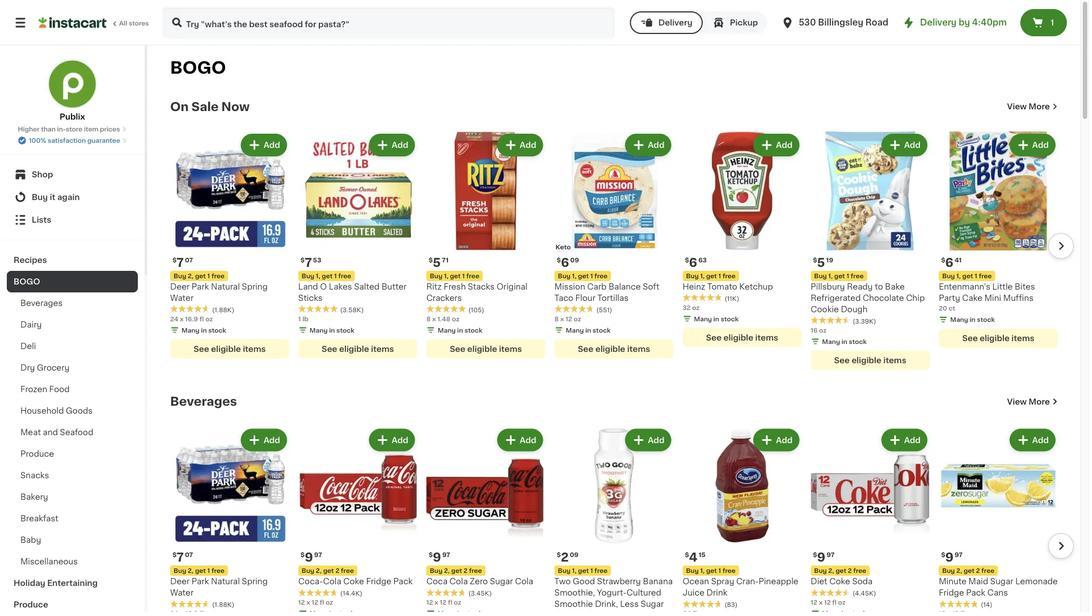 Task type: vqa. For each thing, say whether or not it's contained in the screenshot.
How Long Does Instacart Delivery Take? dropdown button
no



Task type: locate. For each thing, give the bounding box(es) containing it.
1 inside button
[[1051, 19, 1054, 27]]

0 vertical spatial item carousel region
[[154, 127, 1074, 377]]

1 vertical spatial item carousel region
[[154, 422, 1074, 613]]

20
[[939, 305, 947, 312]]

eligible for entenmann's little bites party cake mini muffins
[[980, 335, 1010, 343]]

0 vertical spatial buy 2, get 1 free
[[174, 273, 225, 279]]

1, up the "mission"
[[572, 273, 577, 279]]

1 12 x 12 fl oz from the left
[[298, 600, 333, 606]]

1, up fresh
[[444, 273, 449, 279]]

1 horizontal spatial 12 x 12 fl oz
[[427, 600, 461, 606]]

spring left coca-
[[242, 578, 268, 586]]

1 park from the top
[[192, 283, 209, 291]]

see down 16.9
[[194, 345, 209, 353]]

see eligible items for pillsbury ready to bake refrigerated chocolate chip cookie dough
[[834, 357, 907, 364]]

1 buy 2, get 1 free from the top
[[174, 273, 225, 279]]

view more for 9
[[1008, 398, 1050, 406]]

many in stock down 16.9
[[182, 327, 226, 334]]

breakfast link
[[7, 508, 138, 530]]

delivery by 4:40pm link
[[902, 16, 1007, 30]]

deer park natural spring water
[[170, 283, 268, 302], [170, 578, 268, 598]]

cola left 'zero'
[[450, 578, 468, 586]]

$ inside $ 6 41
[[941, 257, 946, 263]]

fridge inside minute maid sugar lemonade fridge pack cans
[[939, 590, 964, 598]]

1, up pillsbury
[[829, 273, 833, 279]]

many for spring
[[182, 327, 200, 334]]

4 buy 2, get 2 free from the left
[[943, 568, 995, 575]]

produce down holiday on the bottom left of page
[[14, 601, 48, 609]]

1 (1.88k) from the top
[[212, 307, 234, 313]]

(3.58k)
[[340, 307, 364, 313]]

buy 1, get 1 free for ocean spray cran-pineapple juice drink
[[686, 568, 736, 575]]

bogo up sale
[[170, 60, 226, 76]]

sugar right 'zero'
[[490, 578, 513, 586]]

holiday entertaining
[[14, 580, 98, 588]]

$ inside '$ 5 71'
[[429, 257, 433, 263]]

09
[[570, 257, 579, 263], [570, 552, 579, 559]]

park
[[192, 283, 209, 291], [192, 578, 209, 586]]

$ 9 97 up the diet
[[813, 552, 835, 564]]

1 view from the top
[[1008, 103, 1027, 111]]

more for 6
[[1029, 103, 1050, 111]]

$ 9 97 up minute
[[941, 552, 963, 564]]

2 cola from the left
[[450, 578, 468, 586]]

07
[[185, 257, 193, 263], [185, 552, 193, 559]]

97 up coca
[[442, 553, 450, 559]]

4 $ 9 97 from the left
[[941, 552, 963, 564]]

buy 1, get 1 free up good
[[558, 568, 608, 575]]

many down "1.48"
[[438, 327, 456, 334]]

item carousel region for beverages
[[154, 422, 1074, 613]]

many for soft
[[566, 327, 584, 334]]

0 vertical spatial produce link
[[7, 444, 138, 465]]

3 12 x 12 fl oz from the left
[[811, 600, 846, 606]]

delivery inside button
[[659, 19, 693, 27]]

5 left 71
[[433, 257, 441, 269]]

stock
[[721, 316, 739, 322], [977, 317, 995, 323], [208, 327, 226, 334], [593, 327, 611, 334], [337, 327, 354, 334], [465, 327, 483, 334], [849, 339, 867, 345]]

buy 1, get 1 free up tomato on the top of the page
[[686, 273, 736, 279]]

in for spring
[[201, 327, 207, 334]]

items for heinz tomato ketchup
[[756, 334, 779, 342]]

1 vertical spatial natural
[[211, 578, 240, 586]]

many in stock for original
[[438, 327, 483, 334]]

natural for 7
[[211, 283, 240, 291]]

see eligible items button for deer park natural spring water
[[170, 340, 289, 359]]

maid
[[969, 578, 989, 586]]

2 deer from the top
[[170, 578, 190, 586]]

smoothie,
[[555, 590, 595, 598]]

fl down coca cola zero sugar cola
[[448, 600, 452, 606]]

pickup button
[[703, 11, 767, 34]]

buy 1, get 1 free
[[558, 273, 608, 279], [302, 273, 351, 279], [430, 273, 480, 279], [686, 273, 736, 279], [814, 273, 864, 279], [943, 273, 992, 279], [558, 568, 608, 575], [686, 568, 736, 575]]

3 $ 9 97 from the left
[[813, 552, 835, 564]]

see eligible items for ritz fresh stacks original crackers
[[450, 345, 522, 353]]

produce
[[20, 451, 54, 458], [14, 601, 48, 609]]

lists
[[32, 216, 51, 224]]

all stores link
[[39, 7, 150, 39]]

in down cake
[[970, 317, 976, 323]]

view more for 6
[[1008, 103, 1050, 111]]

1 07 from the top
[[185, 257, 193, 263]]

(3.39k)
[[853, 318, 876, 324]]

1 6 from the left
[[561, 257, 569, 269]]

see for deer park natural spring water
[[194, 345, 209, 353]]

3 buy 2, get 2 free from the left
[[814, 568, 867, 575]]

12 x 12 fl oz for coca
[[427, 600, 461, 606]]

$ 9 97 up coca
[[429, 552, 450, 564]]

1 view more from the top
[[1008, 103, 1050, 111]]

see eligible items button for heinz tomato ketchup
[[683, 328, 802, 347]]

2 park from the top
[[192, 578, 209, 586]]

see eligible items button for land o lakes salted butter sticks
[[298, 340, 417, 359]]

0 horizontal spatial 5
[[433, 257, 441, 269]]

2 5 from the left
[[817, 257, 825, 269]]

cola
[[323, 578, 341, 586], [450, 578, 468, 586], [515, 578, 533, 586]]

produce up snacks
[[20, 451, 54, 458]]

ready
[[847, 283, 873, 291]]

buy 2, get 2 free up coca
[[430, 568, 482, 575]]

2 buy 2, get 2 free from the left
[[430, 568, 482, 575]]

dry
[[20, 364, 35, 372]]

two good strawberry banana smoothie, yogurt-cultured smoothie drink, less sugar
[[555, 578, 673, 609]]

see eligible items button down (105)
[[427, 340, 546, 359]]

1 vertical spatial 07
[[185, 552, 193, 559]]

09 up good
[[570, 552, 579, 559]]

coke up (14.4k) at the bottom left
[[343, 578, 364, 586]]

1 horizontal spatial coke
[[830, 578, 850, 586]]

8 for 5
[[427, 316, 431, 322]]

2 for coca-cola coke fridge pack
[[336, 568, 340, 575]]

bogo down recipes
[[14, 278, 40, 286]]

oz right 32
[[692, 305, 700, 311]]

6 left the 41
[[946, 257, 954, 269]]

0 vertical spatial view more link
[[1008, 101, 1058, 112]]

97
[[314, 553, 322, 559], [442, 553, 450, 559], [827, 553, 835, 559], [955, 553, 963, 559]]

1 8 from the left
[[555, 316, 559, 322]]

buy 1, get 1 free for pillsbury ready to bake refrigerated chocolate chip cookie dough
[[814, 273, 864, 279]]

9 up coca
[[433, 552, 441, 564]]

x right 24
[[180, 316, 184, 322]]

0 horizontal spatial 8
[[427, 316, 431, 322]]

coca
[[427, 578, 448, 586]]

many down the 8 x 12 oz
[[566, 327, 584, 334]]

x down the diet
[[819, 600, 823, 606]]

09 down keto
[[570, 257, 579, 263]]

2 natural from the top
[[211, 578, 240, 586]]

2 12 x 12 fl oz from the left
[[427, 600, 461, 606]]

4 9 from the left
[[946, 552, 954, 564]]

2 6 from the left
[[689, 257, 697, 269]]

see eligible items button for entenmann's little bites party cake mini muffins
[[939, 329, 1058, 348]]

see eligible items button down (11k)
[[683, 328, 802, 347]]

ketchup
[[740, 283, 773, 291]]

eligible for ritz fresh stacks original crackers
[[467, 345, 497, 353]]

1 vertical spatial deer
[[170, 578, 190, 586]]

satisfaction
[[48, 138, 86, 144]]

flour
[[576, 294, 596, 302]]

1 spring from the top
[[242, 283, 268, 291]]

product group
[[170, 132, 289, 359], [298, 132, 417, 359], [427, 132, 546, 359], [555, 132, 674, 359], [683, 132, 802, 347], [811, 132, 930, 370], [939, 132, 1058, 348], [170, 427, 289, 613], [298, 427, 417, 613], [427, 427, 546, 613], [555, 427, 674, 613], [683, 427, 802, 613], [811, 427, 930, 613], [939, 427, 1058, 613]]

0 horizontal spatial delivery
[[659, 19, 693, 27]]

1 item carousel region from the top
[[154, 127, 1074, 377]]

see eligible items button for mission carb balance soft taco flour tortillas
[[555, 340, 674, 359]]

9 up coca-
[[305, 552, 313, 564]]

pillsbury ready to bake refrigerated chocolate chip cookie dough
[[811, 283, 925, 314]]

$ 9 97 up coca-
[[301, 552, 322, 564]]

$ inside $ 6 63
[[685, 257, 689, 263]]

1 lb
[[298, 316, 309, 322]]

many in stock for spring
[[182, 327, 226, 334]]

frozen food
[[20, 386, 70, 394]]

1 horizontal spatial sugar
[[641, 601, 664, 609]]

view more link
[[1008, 101, 1058, 112], [1008, 396, 1058, 408]]

delivery for delivery
[[659, 19, 693, 27]]

09 inside $ 2 09
[[570, 552, 579, 559]]

fl down coca-
[[320, 600, 324, 606]]

many in stock for soft
[[566, 327, 611, 334]]

oz
[[692, 305, 700, 311], [205, 316, 213, 322], [574, 316, 581, 322], [452, 316, 460, 322], [819, 327, 827, 334], [326, 600, 333, 606], [454, 600, 461, 606], [838, 600, 846, 606]]

park for 7
[[192, 283, 209, 291]]

2 $ 7 07 from the top
[[172, 552, 193, 564]]

2 deer park natural spring water from the top
[[170, 578, 268, 598]]

buy 2, get 2 free up maid
[[943, 568, 995, 575]]

service type group
[[630, 11, 767, 34]]

1 horizontal spatial beverages
[[170, 396, 237, 408]]

$ 7 07
[[172, 257, 193, 269], [172, 552, 193, 564]]

on sale now link
[[170, 100, 250, 113]]

8 left "1.48"
[[427, 316, 431, 322]]

0 vertical spatial view more
[[1008, 103, 1050, 111]]

1 coke from the left
[[343, 578, 364, 586]]

0 vertical spatial deer
[[170, 283, 190, 291]]

2 9 from the left
[[433, 552, 441, 564]]

see down tomato on the top of the page
[[706, 334, 722, 342]]

1, up heinz
[[700, 273, 705, 279]]

(1.88k)
[[212, 307, 234, 313], [212, 602, 234, 608]]

4 97 from the left
[[955, 553, 963, 559]]

many in stock for bake
[[822, 339, 867, 345]]

0 horizontal spatial bogo
[[14, 278, 40, 286]]

see eligible items button down (551)
[[555, 340, 674, 359]]

0 horizontal spatial coke
[[343, 578, 364, 586]]

0 vertical spatial more
[[1029, 103, 1050, 111]]

9 up minute
[[946, 552, 954, 564]]

see for ritz fresh stacks original crackers
[[450, 345, 466, 353]]

pack inside minute maid sugar lemonade fridge pack cans
[[966, 590, 986, 598]]

2 for diet coke soda
[[848, 568, 852, 575]]

all
[[119, 20, 127, 26]]

prices
[[100, 126, 120, 132]]

and
[[43, 429, 58, 437]]

many in stock down (11k)
[[694, 316, 739, 322]]

1 water from the top
[[170, 294, 194, 302]]

eligible down (3.58k)
[[339, 345, 369, 353]]

0 vertical spatial beverages
[[20, 300, 63, 308]]

0 horizontal spatial 12 x 12 fl oz
[[298, 600, 333, 606]]

see eligible items down (3.39k)
[[834, 357, 907, 364]]

09 inside $ 6 09
[[570, 257, 579, 263]]

dry grocery link
[[7, 357, 138, 379]]

97 up diet coke soda
[[827, 553, 835, 559]]

see eligible items down (3.58k)
[[322, 345, 394, 353]]

minute
[[939, 578, 967, 586]]

2 horizontal spatial cola
[[515, 578, 533, 586]]

diet
[[811, 578, 828, 586]]

in down dough on the right
[[842, 339, 848, 345]]

view more link for 6
[[1008, 101, 1058, 112]]

2 spring from the top
[[242, 578, 268, 586]]

53
[[313, 257, 321, 263]]

6 for heinz
[[689, 257, 697, 269]]

1 vertical spatial pack
[[966, 590, 986, 598]]

3 6 from the left
[[946, 257, 954, 269]]

2 07 from the top
[[185, 552, 193, 559]]

1 vertical spatial produce link
[[7, 595, 138, 613]]

many down ct
[[950, 317, 968, 323]]

1 vertical spatial bogo
[[14, 278, 40, 286]]

1 buy 2, get 2 free from the left
[[302, 568, 354, 575]]

stock down (551)
[[593, 327, 611, 334]]

natural
[[211, 283, 240, 291], [211, 578, 240, 586]]

buy 1, get 1 free up pillsbury
[[814, 273, 864, 279]]

x down taco
[[560, 316, 564, 322]]

0 vertical spatial produce
[[20, 451, 54, 458]]

goods
[[66, 407, 93, 415]]

12 x 12 fl oz down coca
[[427, 600, 461, 606]]

0 vertical spatial $ 7 07
[[172, 257, 193, 269]]

$ 6 09
[[557, 257, 579, 269]]

0 vertical spatial deer park natural spring water
[[170, 283, 268, 302]]

0 vertical spatial beverages link
[[7, 293, 138, 314]]

many for salted
[[310, 327, 328, 334]]

see eligible items down mini
[[963, 335, 1035, 343]]

0 horizontal spatial pack
[[394, 578, 413, 586]]

1 vertical spatial spring
[[242, 578, 268, 586]]

item carousel region
[[154, 127, 1074, 377], [154, 422, 1074, 613]]

little
[[993, 283, 1013, 291]]

1 $ 9 97 from the left
[[301, 552, 322, 564]]

1 vertical spatial 09
[[570, 552, 579, 559]]

pineapple
[[759, 578, 799, 586]]

eligible down (3.39k)
[[852, 357, 882, 364]]

1 $ 7 07 from the top
[[172, 257, 193, 269]]

view for 6
[[1008, 103, 1027, 111]]

0 vertical spatial spring
[[242, 283, 268, 291]]

coca cola zero sugar cola
[[427, 578, 533, 586]]

0 horizontal spatial 6
[[561, 257, 569, 269]]

1 horizontal spatial cola
[[450, 578, 468, 586]]

more
[[1029, 103, 1050, 111], [1029, 398, 1050, 406]]

6 down keto
[[561, 257, 569, 269]]

0 horizontal spatial cola
[[323, 578, 341, 586]]

3 97 from the left
[[827, 553, 835, 559]]

0 vertical spatial natural
[[211, 283, 240, 291]]

x for coca-cola coke fridge pack
[[307, 600, 310, 606]]

0 vertical spatial 09
[[570, 257, 579, 263]]

cola left two
[[515, 578, 533, 586]]

item carousel region for on sale now
[[154, 127, 1074, 377]]

product group containing 4
[[683, 427, 802, 613]]

on
[[170, 101, 189, 113]]

$ inside $ 2 09
[[557, 552, 561, 559]]

1 horizontal spatial 6
[[689, 257, 697, 269]]

in for salted
[[329, 327, 335, 334]]

1 vertical spatial park
[[192, 578, 209, 586]]

97 for diet
[[827, 553, 835, 559]]

drink,
[[595, 601, 618, 609]]

stock down entenmann's little bites party cake mini muffins 20 ct at the right of the page
[[977, 317, 995, 323]]

see down the 8 x 12 oz
[[578, 345, 594, 353]]

0 horizontal spatial beverages link
[[7, 293, 138, 314]]

cola for coca
[[450, 578, 468, 586]]

1 horizontal spatial 8
[[555, 316, 559, 322]]

1 natural from the top
[[211, 283, 240, 291]]

cola up (14.4k) at the bottom left
[[323, 578, 341, 586]]

heinz
[[683, 283, 706, 291]]

crackers
[[427, 294, 462, 302]]

3 9 from the left
[[817, 552, 826, 564]]

grocery
[[37, 364, 69, 372]]

stock down (3.58k)
[[337, 327, 354, 334]]

2 up coca cola zero sugar cola
[[464, 568, 468, 575]]

buy 2, get 2 free for coca
[[430, 568, 482, 575]]

2 buy 2, get 1 free from the top
[[174, 568, 225, 575]]

many in stock down "1.48"
[[438, 327, 483, 334]]

1 vertical spatial view more link
[[1008, 396, 1058, 408]]

produce link down seafood
[[7, 444, 138, 465]]

1,
[[572, 273, 577, 279], [316, 273, 320, 279], [444, 273, 449, 279], [700, 273, 705, 279], [829, 273, 833, 279], [957, 273, 961, 279], [572, 568, 577, 575], [700, 568, 705, 575]]

1 horizontal spatial 5
[[817, 257, 825, 269]]

coke right the diet
[[830, 578, 850, 586]]

taco
[[555, 294, 574, 302]]

0 vertical spatial water
[[170, 294, 194, 302]]

see
[[706, 334, 722, 342], [963, 335, 978, 343], [194, 345, 209, 353], [578, 345, 594, 353], [322, 345, 337, 353], [450, 345, 466, 353], [834, 357, 850, 364]]

1 vertical spatial fridge
[[939, 590, 964, 598]]

in down 8 x 1.48 oz
[[457, 327, 463, 334]]

1 deer park natural spring water from the top
[[170, 283, 268, 302]]

in for soft
[[586, 327, 591, 334]]

1 vertical spatial beverages link
[[170, 395, 237, 409]]

pack down maid
[[966, 590, 986, 598]]

instacart logo image
[[39, 16, 107, 30]]

deer park natural spring water for 9
[[170, 578, 268, 598]]

buy 1, get 1 free for entenmann's little bites party cake mini muffins
[[943, 273, 992, 279]]

2 horizontal spatial 12 x 12 fl oz
[[811, 600, 846, 606]]

items
[[756, 334, 779, 342], [1012, 335, 1035, 343], [243, 345, 266, 353], [627, 345, 650, 353], [371, 345, 394, 353], [499, 345, 522, 353], [884, 357, 907, 364]]

beverages link for 9's view more link
[[170, 395, 237, 409]]

12 x 12 fl oz
[[298, 600, 333, 606], [427, 600, 461, 606], [811, 600, 846, 606]]

1, for mission carb balance soft taco flour tortillas
[[572, 273, 577, 279]]

ocean spray cran-pineapple juice drink
[[683, 578, 799, 598]]

1 deer from the top
[[170, 283, 190, 291]]

buy it again link
[[7, 186, 138, 209]]

delivery
[[920, 18, 957, 27], [659, 19, 693, 27]]

1, for entenmann's little bites party cake mini muffins
[[957, 273, 961, 279]]

on sale now
[[170, 101, 250, 113]]

0 vertical spatial fridge
[[366, 578, 392, 586]]

2 water from the top
[[170, 590, 194, 598]]

stock down (3.39k)
[[849, 339, 867, 345]]

1 vertical spatial buy 2, get 1 free
[[174, 568, 225, 575]]

2 (1.88k) from the top
[[212, 602, 234, 608]]

2 more from the top
[[1029, 398, 1050, 406]]

1 horizontal spatial pack
[[966, 590, 986, 598]]

eligible for land o lakes salted butter sticks
[[339, 345, 369, 353]]

see eligible items button down (3.39k)
[[811, 351, 930, 370]]

9 for coca-
[[305, 552, 313, 564]]

1 horizontal spatial fridge
[[939, 590, 964, 598]]

1 vertical spatial view
[[1008, 398, 1027, 406]]

1 9 from the left
[[305, 552, 313, 564]]

baby
[[20, 537, 41, 545]]

sugar inside minute maid sugar lemonade fridge pack cans
[[991, 578, 1014, 586]]

see down dough on the right
[[834, 357, 850, 364]]

see for entenmann's little bites party cake mini muffins
[[963, 335, 978, 343]]

5 left 19
[[817, 257, 825, 269]]

1 view more link from the top
[[1008, 101, 1058, 112]]

eligible down (105)
[[467, 345, 497, 353]]

oz right 16
[[819, 327, 827, 334]]

soda
[[852, 578, 873, 586]]

household goods
[[20, 407, 93, 415]]

2 view more from the top
[[1008, 398, 1050, 406]]

None search field
[[162, 7, 615, 39]]

0 vertical spatial view
[[1008, 103, 1027, 111]]

1 vertical spatial view more
[[1008, 398, 1050, 406]]

see eligible items for deer park natural spring water
[[194, 345, 266, 353]]

produce link
[[7, 444, 138, 465], [7, 595, 138, 613]]

1 vertical spatial water
[[170, 590, 194, 598]]

see eligible items down (105)
[[450, 345, 522, 353]]

see for land o lakes salted butter sticks
[[322, 345, 337, 353]]

2 horizontal spatial sugar
[[991, 578, 1014, 586]]

0 vertical spatial park
[[192, 283, 209, 291]]

see down "1.48"
[[450, 345, 466, 353]]

two
[[555, 578, 571, 586]]

beverages link
[[7, 293, 138, 314], [170, 395, 237, 409]]

1 vertical spatial more
[[1029, 398, 1050, 406]]

produce link down entertaining
[[7, 595, 138, 613]]

1 horizontal spatial beverages link
[[170, 395, 237, 409]]

530 billingsley road
[[799, 18, 889, 27]]

buy 1, get 1 free for two good strawberry banana smoothie, yogurt-cultured smoothie drink, less sugar
[[558, 568, 608, 575]]

buy 2, get 2 free for diet
[[814, 568, 867, 575]]

2 item carousel region from the top
[[154, 422, 1074, 613]]

2 view more link from the top
[[1008, 396, 1058, 408]]

buy 1, get 1 free up o
[[302, 273, 351, 279]]

100% satisfaction guarantee
[[29, 138, 120, 144]]

ritz fresh stacks original crackers
[[427, 283, 528, 302]]

household
[[20, 407, 64, 415]]

oz down diet coke soda
[[838, 600, 846, 606]]

many for bake
[[822, 339, 840, 345]]

1 horizontal spatial bogo
[[170, 60, 226, 76]]

many down sticks
[[310, 327, 328, 334]]

sugar down the cultured
[[641, 601, 664, 609]]

1 vertical spatial produce
[[14, 601, 48, 609]]

2 for minute maid sugar lemonade fridge pack cans
[[976, 568, 980, 575]]

1 cola from the left
[[323, 578, 341, 586]]

see down sticks
[[322, 345, 337, 353]]

1 vertical spatial $ 7 07
[[172, 552, 193, 564]]

1, up ocean
[[700, 568, 705, 575]]

spring for 9
[[242, 578, 268, 586]]

2 97 from the left
[[442, 553, 450, 559]]

produce for 2nd produce link from the top
[[14, 601, 48, 609]]

12 x 12 fl oz for diet
[[811, 600, 846, 606]]

0 vertical spatial 07
[[185, 257, 193, 263]]

see for pillsbury ready to bake refrigerated chocolate chip cookie dough
[[834, 357, 850, 364]]

2 8 from the left
[[427, 316, 431, 322]]

buy 1, get 1 free up fresh
[[430, 273, 480, 279]]

buy 1, get 1 free up the "mission"
[[558, 273, 608, 279]]

2 view from the top
[[1008, 398, 1027, 406]]

deer park natural spring water for 7
[[170, 283, 268, 302]]

buy 2, get 2 free
[[302, 568, 354, 575], [430, 568, 482, 575], [814, 568, 867, 575], [943, 568, 995, 575]]

buy 2, get 2 free up diet coke soda
[[814, 568, 867, 575]]

12 x 12 fl oz for coca-
[[298, 600, 333, 606]]

$ 7 07 for 7
[[172, 257, 193, 269]]

0 vertical spatial (1.88k)
[[212, 307, 234, 313]]

many down the 16 oz
[[822, 339, 840, 345]]

many
[[694, 316, 712, 322], [950, 317, 968, 323], [182, 327, 200, 334], [566, 327, 584, 334], [310, 327, 328, 334], [438, 327, 456, 334], [822, 339, 840, 345]]

1 97 from the left
[[314, 553, 322, 559]]

in down flour
[[586, 327, 591, 334]]

16 oz
[[811, 327, 827, 334]]

in
[[714, 316, 719, 322], [970, 317, 976, 323], [201, 327, 207, 334], [586, 327, 591, 334], [329, 327, 335, 334], [457, 327, 463, 334], [842, 339, 848, 345]]

eligible down 24 x 16.9 fl oz
[[211, 345, 241, 353]]

1 horizontal spatial delivery
[[920, 18, 957, 27]]

1 vertical spatial (1.88k)
[[212, 602, 234, 608]]

entertaining
[[47, 580, 98, 588]]

strawberry
[[597, 578, 641, 586]]

9 for minute
[[946, 552, 954, 564]]

1, up o
[[316, 273, 320, 279]]

09 for 6
[[570, 257, 579, 263]]

1 5 from the left
[[433, 257, 441, 269]]

x for coca cola zero sugar cola
[[435, 600, 438, 606]]

pack left coca
[[394, 578, 413, 586]]

1 vertical spatial deer park natural spring water
[[170, 578, 268, 598]]

1, for ritz fresh stacks original crackers
[[444, 273, 449, 279]]

in down tomato on the top of the page
[[714, 316, 719, 322]]

2 $ 9 97 from the left
[[429, 552, 450, 564]]

2 horizontal spatial 6
[[946, 257, 954, 269]]

97 up minute
[[955, 553, 963, 559]]

see eligible items down (11k)
[[706, 334, 779, 342]]

view more link for 9
[[1008, 396, 1058, 408]]

x left "1.48"
[[432, 316, 436, 322]]

1 more from the top
[[1029, 103, 1050, 111]]



Task type: describe. For each thing, give the bounding box(es) containing it.
road
[[866, 18, 889, 27]]

oz down coca cola zero sugar cola
[[454, 600, 461, 606]]

cans
[[988, 590, 1008, 598]]

1, for ocean spray cran-pineapple juice drink
[[700, 568, 705, 575]]

mission carb balance soft taco flour tortillas
[[555, 283, 660, 302]]

holiday
[[14, 580, 45, 588]]

$ 9 97 for coca
[[429, 552, 450, 564]]

in for bake
[[842, 339, 848, 345]]

many down 32 oz in the right of the page
[[694, 316, 712, 322]]

lemonade
[[1016, 578, 1058, 586]]

refrigerated
[[811, 294, 861, 302]]

higher than in-store item prices link
[[18, 125, 127, 134]]

holiday entertaining link
[[7, 573, 138, 595]]

billingsley
[[818, 18, 864, 27]]

2 for coca cola zero sugar cola
[[464, 568, 468, 575]]

drink
[[707, 590, 728, 598]]

water for 9
[[170, 590, 194, 598]]

mini
[[985, 294, 1002, 302]]

(14)
[[981, 602, 993, 608]]

salted
[[354, 283, 380, 291]]

32
[[683, 305, 691, 311]]

0 horizontal spatial beverages
[[20, 300, 63, 308]]

produce for 1st produce link from the top
[[20, 451, 54, 458]]

heinz tomato ketchup
[[683, 283, 773, 291]]

7 for on sale now
[[177, 257, 184, 269]]

publix
[[60, 113, 85, 121]]

cran-
[[736, 578, 759, 586]]

dairy link
[[7, 314, 138, 336]]

frozen
[[20, 386, 47, 394]]

eligible for heinz tomato ketchup
[[724, 334, 754, 342]]

buy 1, get 1 free for mission carb balance soft taco flour tortillas
[[558, 273, 608, 279]]

$ inside $ 5 19
[[813, 257, 817, 263]]

beverages link for dairy "link"
[[7, 293, 138, 314]]

oz right 16.9
[[205, 316, 213, 322]]

stock for bake
[[849, 339, 867, 345]]

buy 2, get 2 free for coca-
[[302, 568, 354, 575]]

(3.45k)
[[469, 591, 492, 597]]

delivery by 4:40pm
[[920, 18, 1007, 27]]

24 x 16.9 fl oz
[[170, 316, 213, 322]]

cola for coca-
[[323, 578, 341, 586]]

dairy
[[20, 321, 42, 329]]

coca-cola coke fridge pack
[[298, 578, 413, 586]]

buy 2, get 2 free for minute
[[943, 568, 995, 575]]

seafood
[[60, 429, 93, 437]]

again
[[57, 193, 80, 201]]

tomato
[[708, 283, 737, 291]]

$ 6 41
[[941, 257, 962, 269]]

lb
[[303, 316, 309, 322]]

$ inside $ 6 09
[[557, 257, 561, 263]]

party
[[939, 294, 960, 302]]

meat and seafood link
[[7, 422, 138, 444]]

pickup
[[730, 19, 758, 27]]

diet coke soda
[[811, 578, 873, 586]]

items for land o lakes salted butter sticks
[[371, 345, 394, 353]]

many for original
[[438, 327, 456, 334]]

cake
[[962, 294, 983, 302]]

delivery for delivery by 4:40pm
[[920, 18, 957, 27]]

2 produce link from the top
[[7, 595, 138, 613]]

0 vertical spatial pack
[[394, 578, 413, 586]]

many in stock down cake
[[950, 317, 995, 323]]

2 up two
[[561, 552, 569, 564]]

deer for 9
[[170, 578, 190, 586]]

(14.4k)
[[340, 591, 363, 597]]

(1.88k) for 7
[[212, 307, 234, 313]]

0 horizontal spatial sugar
[[490, 578, 513, 586]]

07 for 7
[[185, 257, 193, 263]]

(4.45k)
[[853, 591, 876, 597]]

see eligible items for mission carb balance soft taco flour tortillas
[[578, 345, 650, 353]]

items for deer park natural spring water
[[243, 345, 266, 353]]

fl for coca
[[448, 600, 452, 606]]

baby link
[[7, 530, 138, 552]]

dry grocery
[[20, 364, 69, 372]]

more for 9
[[1029, 398, 1050, 406]]

publix logo image
[[47, 59, 97, 109]]

eligible for pillsbury ready to bake refrigerated chocolate chip cookie dough
[[852, 357, 882, 364]]

1, for land o lakes salted butter sticks
[[316, 273, 320, 279]]

5 for pillsbury
[[817, 257, 825, 269]]

0 vertical spatial bogo
[[170, 60, 226, 76]]

$ inside $ 7 53
[[301, 257, 305, 263]]

carb
[[587, 283, 607, 291]]

$ 9 97 for coca-
[[301, 552, 322, 564]]

items for entenmann's little bites party cake mini muffins
[[1012, 335, 1035, 343]]

original
[[497, 283, 528, 291]]

6 for mission
[[561, 257, 569, 269]]

oz down flour
[[574, 316, 581, 322]]

item
[[84, 126, 98, 132]]

mission
[[555, 283, 585, 291]]

16
[[811, 327, 818, 334]]

park for 9
[[192, 578, 209, 586]]

07 for 9
[[185, 552, 193, 559]]

8 x 12 oz
[[555, 316, 581, 322]]

many in stock for salted
[[310, 327, 354, 334]]

ct
[[949, 305, 956, 312]]

Search field
[[163, 8, 614, 37]]

items for mission carb balance soft taco flour tortillas
[[627, 345, 650, 353]]

$ inside $ 4 15
[[685, 553, 689, 559]]

x for ritz fresh stacks original crackers
[[432, 316, 436, 322]]

x for mission carb balance soft taco flour tortillas
[[560, 316, 564, 322]]

butter
[[382, 283, 407, 291]]

see for heinz tomato ketchup
[[706, 334, 722, 342]]

(105)
[[469, 307, 484, 313]]

natural for 9
[[211, 578, 240, 586]]

miscellaneous
[[20, 558, 78, 566]]

$ 9 97 for diet
[[813, 552, 835, 564]]

sticks
[[298, 294, 323, 302]]

buy 1, get 1 free for ritz fresh stacks original crackers
[[430, 273, 480, 279]]

snacks link
[[7, 465, 138, 487]]

2 coke from the left
[[830, 578, 850, 586]]

1 produce link from the top
[[7, 444, 138, 465]]

smoothie
[[555, 601, 593, 609]]

1 button
[[1021, 9, 1067, 36]]

97 for minute
[[955, 553, 963, 559]]

x for diet coke soda
[[819, 600, 823, 606]]

bake
[[885, 283, 905, 291]]

bites
[[1015, 283, 1035, 291]]

see for mission carb balance soft taco flour tortillas
[[578, 345, 594, 353]]

stock down (11k)
[[721, 316, 739, 322]]

buy 1, get 1 free for heinz tomato ketchup
[[686, 273, 736, 279]]

coca-
[[298, 578, 323, 586]]

minute maid sugar lemonade fridge pack cans
[[939, 578, 1058, 598]]

32 oz
[[683, 305, 700, 311]]

oz down the coca-cola coke fridge pack
[[326, 600, 333, 606]]

deli
[[20, 343, 36, 351]]

stock for original
[[465, 327, 483, 334]]

product group containing 2
[[555, 427, 674, 613]]

$ 2 09
[[557, 552, 579, 564]]

yogurt-
[[597, 590, 627, 598]]

stock for soft
[[593, 327, 611, 334]]

bogo link
[[7, 271, 138, 293]]

16.9
[[185, 316, 198, 322]]

lakes
[[329, 283, 352, 291]]

see eligible items for heinz tomato ketchup
[[706, 334, 779, 342]]

delivery button
[[630, 11, 703, 34]]

5 for ritz
[[433, 257, 441, 269]]

see eligible items button for ritz fresh stacks original crackers
[[427, 340, 546, 359]]

eligible for mission carb balance soft taco flour tortillas
[[596, 345, 625, 353]]

chip
[[906, 294, 925, 302]]

fl for coca-
[[320, 600, 324, 606]]

by
[[959, 18, 970, 27]]

recipes
[[14, 256, 47, 264]]

stock for spring
[[208, 327, 226, 334]]

zero
[[470, 578, 488, 586]]

3 cola from the left
[[515, 578, 533, 586]]

sugar inside two good strawberry banana smoothie, yogurt-cultured smoothie drink, less sugar
[[641, 601, 664, 609]]

$ 7 53
[[301, 257, 321, 269]]

stores
[[129, 20, 149, 26]]

buy 2, get 1 free for 9
[[174, 568, 225, 575]]

items for ritz fresh stacks original crackers
[[499, 345, 522, 353]]

ocean
[[683, 578, 709, 586]]

1, for two good strawberry banana smoothie, yogurt-cultured smoothie drink, less sugar
[[572, 568, 577, 575]]

0 horizontal spatial fridge
[[366, 578, 392, 586]]

9 for coca
[[433, 552, 441, 564]]

1, for heinz tomato ketchup
[[700, 273, 705, 279]]

see eligible items for entenmann's little bites party cake mini muffins
[[963, 335, 1035, 343]]

530
[[799, 18, 816, 27]]

spring for 7
[[242, 283, 268, 291]]

oz right "1.48"
[[452, 316, 460, 322]]

land o lakes salted butter sticks
[[298, 283, 407, 302]]

view for 9
[[1008, 398, 1027, 406]]

land
[[298, 283, 318, 291]]

stock for salted
[[337, 327, 354, 334]]

(11k)
[[725, 296, 740, 302]]

store
[[66, 126, 82, 132]]

than
[[41, 126, 56, 132]]

see eligible items for land o lakes salted butter sticks
[[322, 345, 394, 353]]

$ 6 63
[[685, 257, 707, 269]]

soft
[[643, 283, 660, 291]]

good
[[573, 578, 595, 586]]

x for deer park natural spring water
[[180, 316, 184, 322]]

shop link
[[7, 163, 138, 186]]

1 vertical spatial beverages
[[170, 396, 237, 408]]

eligible for deer park natural spring water
[[211, 345, 241, 353]]

9 for diet
[[817, 552, 826, 564]]



